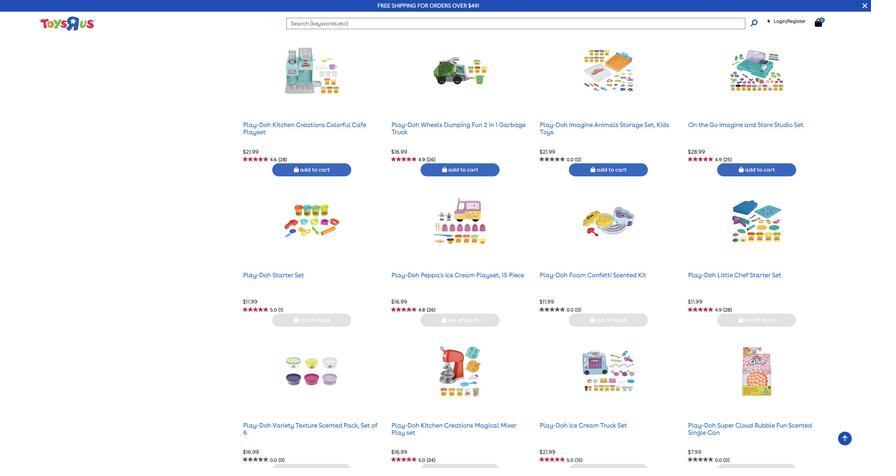 Task type: vqa. For each thing, say whether or not it's contained in the screenshot.


Task type: describe. For each thing, give the bounding box(es) containing it.
play-doh foam confetti scented kit image
[[580, 187, 637, 256]]

bubble
[[755, 422, 775, 429]]

play-doh wheels dumping fun 2 in 1 garbage truck
[[392, 121, 526, 136]]

out of stock button for chef
[[718, 314, 797, 327]]

4.9 (25)
[[715, 157, 732, 162]]

doh for play-doh kitchen creations colorful cafe playset
[[259, 121, 271, 128]]

play-doh foam confetti scented kit link
[[540, 272, 646, 279]]

play-doh variety texture scented pack, set of 6
[[243, 422, 378, 437]]

(1)
[[279, 307, 283, 313]]

play- for play-doh wheels dumping fun 2 in 1 garbage truck
[[392, 121, 408, 128]]

doh for play-doh imagine animals storage set, kids toys
[[556, 121, 568, 128]]

2 starter from the left
[[750, 272, 771, 279]]

4.6
[[270, 157, 277, 162]]

play-doh kitchen creations colorful cafe playset link
[[243, 121, 366, 136]]

magical
[[475, 422, 499, 429]]

5.0 for 5.0 (24)
[[418, 458, 425, 463]]

play- for play-doh starter set
[[243, 272, 259, 279]]

set
[[407, 429, 416, 437]]

shopping bag image for play-doh wheels dumping fun 2 in 1 garbage truck
[[442, 167, 447, 172]]

play-doh starter set
[[243, 272, 304, 279]]

pack,
[[344, 422, 359, 429]]

5.0 (1)
[[270, 307, 283, 313]]

15
[[502, 272, 508, 279]]

kitchen for playset
[[273, 121, 295, 128]]

play-doh wheels dumping fun 2 in 1 garbage truck image
[[432, 37, 489, 105]]

4.9 (28)
[[715, 307, 732, 313]]

kit
[[638, 272, 646, 279]]

imagine inside play-doh imagine animals storage set, kids toys
[[569, 121, 593, 128]]

3.7
[[418, 6, 425, 12]]

variety
[[272, 422, 294, 429]]

play- for play-doh ice cream truck set
[[540, 422, 556, 429]]

peppa's
[[421, 272, 444, 279]]

shopping bag image inside out of stock button
[[294, 317, 298, 323]]

kids
[[657, 121, 669, 128]]

doh for play-doh ice cream truck set
[[556, 422, 568, 429]]

over
[[452, 2, 467, 9]]

play-doh kitchen creations magical mixer play set link
[[392, 422, 516, 437]]

6
[[243, 429, 247, 437]]

of for ice
[[458, 317, 463, 324]]

shopping bag image for play-doh peppa's ice cream playset, 15 piece
[[442, 317, 447, 323]]

cloud
[[736, 422, 753, 429]]

out of stock button for set
[[273, 314, 351, 327]]

doh for play-doh peppa's ice cream playset, 15 piece
[[408, 272, 419, 279]]

doh for play-doh wheels dumping fun 2 in 1 garbage truck
[[408, 121, 419, 128]]

out of stock for confetti
[[595, 317, 627, 324]]

dumping
[[444, 121, 470, 128]]

play- for play-doh imagine animals storage set, kids toys
[[540, 121, 556, 128]]

$21.99 for play-doh imagine animals storage set, kids toys
[[540, 149, 555, 155]]

play- for play-doh super cloud bubble fun scented single can
[[688, 422, 704, 429]]

(25)
[[724, 157, 732, 162]]

4.8 (26)
[[418, 307, 436, 313]]

$49!
[[468, 2, 480, 9]]

(27)
[[724, 6, 732, 12]]

play- for play-doh peppa's ice cream playset, 15 piece
[[392, 272, 408, 279]]

on
[[688, 121, 697, 128]]

play-doh super cloud bubble fun scented single can link
[[688, 422, 812, 437]]

free
[[378, 2, 391, 9]]

play-doh peppa's ice cream playset, 15 piece link
[[392, 272, 524, 279]]

of for confetti
[[607, 317, 612, 324]]

scented inside play-doh super cloud bubble fun scented single can
[[789, 422, 812, 429]]

4.9 for play-doh little chef starter set
[[715, 307, 722, 313]]

play-doh starter set image
[[284, 187, 340, 256]]

0
[[821, 17, 824, 23]]

1 vertical spatial truck
[[600, 422, 616, 429]]

login/register
[[774, 18, 806, 24]]

(26) for wheels
[[427, 157, 435, 162]]

stock for set
[[316, 317, 330, 324]]

scented for texture
[[319, 422, 342, 429]]

play-doh little chef starter set image
[[729, 187, 785, 256]]

0 link
[[815, 17, 829, 27]]

mixer
[[501, 422, 516, 429]]

play-doh imagine animals storage set, kids toys link
[[540, 121, 669, 136]]

garbage
[[499, 121, 526, 128]]

colorful
[[326, 121, 351, 128]]

little
[[718, 272, 733, 279]]

out for set
[[300, 317, 309, 324]]

shopping bag image for play-doh foam confetti scented kit
[[590, 317, 595, 323]]

play-doh little chef starter set
[[688, 272, 782, 279]]

play-doh ice cream truck set image
[[580, 337, 637, 406]]

on the go imagine and store studio set link
[[688, 121, 804, 128]]

1 starter from the left
[[272, 272, 293, 279]]

toys
[[540, 129, 554, 136]]

doh for play-doh super cloud bubble fun scented single can
[[704, 422, 716, 429]]

play-doh super cloud bubble fun scented single can image
[[729, 337, 785, 406]]

animals
[[594, 121, 618, 128]]

store
[[758, 121, 773, 128]]

$21.99 for play-doh kitchen creations colorful cafe playset
[[243, 149, 259, 155]]

4.9 for play-doh wheels dumping fun 2 in 1 garbage truck
[[418, 157, 425, 162]]

play-doh kitchen creations magical mixer play set
[[392, 422, 516, 437]]

in
[[489, 121, 494, 128]]

fun inside play-doh wheels dumping fun 2 in 1 garbage truck
[[472, 121, 482, 128]]

toys r us image
[[40, 16, 95, 31]]

on the go imagine and store studio set
[[688, 121, 804, 128]]

play- for play-doh little chef starter set
[[688, 272, 704, 279]]

1 vertical spatial ice
[[569, 422, 577, 429]]

4.9 (24)
[[270, 6, 287, 12]]

play-doh variety texture scented pack, set of 6 link
[[243, 422, 378, 437]]

5.0 for 5.0 (1)
[[270, 307, 277, 313]]

set,
[[645, 121, 655, 128]]

cafe
[[352, 121, 366, 128]]

play-doh ice cream truck set
[[540, 422, 627, 429]]

(28) for little
[[724, 307, 732, 313]]

stock for ice
[[465, 317, 479, 324]]

5.0 for 5.0 (15)
[[567, 458, 574, 463]]

play-doh kitchen creations colorful cafe playset
[[243, 121, 366, 136]]

5.0 (15)
[[567, 458, 583, 463]]

4.9 (26)
[[418, 157, 435, 162]]

(2)
[[575, 6, 581, 12]]

play-doh wheels dumping fun 2 in 1 garbage truck link
[[392, 121, 526, 136]]

go
[[710, 121, 718, 128]]

Enter Keyword or Item No. search field
[[286, 18, 745, 29]]

2
[[484, 121, 487, 128]]

out of stock for ice
[[447, 317, 479, 324]]

play-doh kitchen creations colorful cafe playset image
[[284, 37, 340, 105]]

doh for play-doh little chef starter set
[[704, 272, 716, 279]]

(24) for 5.0 (24)
[[427, 458, 435, 463]]

stock for confetti
[[613, 317, 627, 324]]

1 horizontal spatial cream
[[579, 422, 599, 429]]

play-doh peppa's ice cream playset, 15 piece image
[[432, 187, 489, 256]]

(15)
[[575, 458, 583, 463]]

play-doh kitchen creations magical mixer play set image
[[432, 337, 489, 406]]

play-doh peppa's ice cream playset, 15 piece
[[392, 272, 524, 279]]



Task type: locate. For each thing, give the bounding box(es) containing it.
play-
[[243, 121, 259, 128], [392, 121, 408, 128], [540, 121, 556, 128], [243, 272, 259, 279], [392, 272, 408, 279], [540, 272, 556, 279], [688, 272, 704, 279], [243, 422, 259, 429], [392, 422, 408, 429], [540, 422, 556, 429], [688, 422, 704, 429]]

$7.99
[[688, 449, 702, 456]]

of
[[310, 317, 315, 324], [458, 317, 463, 324], [607, 317, 612, 324], [755, 317, 760, 324], [372, 422, 378, 429]]

1 (26) from the top
[[427, 157, 435, 162]]

3 stock from the left
[[613, 317, 627, 324]]

free shipping for orders over $49!
[[378, 2, 480, 9]]

(28)
[[279, 157, 287, 162], [724, 307, 732, 313]]

storage
[[620, 121, 643, 128]]

out for ice
[[448, 317, 457, 324]]

for
[[417, 2, 428, 9]]

out of stock
[[298, 317, 330, 324], [447, 317, 479, 324], [595, 317, 627, 324], [744, 317, 775, 324]]

of for set
[[310, 317, 315, 324]]

3.7 (3)
[[418, 6, 432, 12]]

1 horizontal spatial fun
[[777, 422, 787, 429]]

playset
[[243, 129, 266, 136]]

5.0 (24)
[[418, 458, 435, 463]]

0 horizontal spatial starter
[[272, 272, 293, 279]]

orders
[[430, 2, 451, 9]]

0 horizontal spatial fun
[[472, 121, 482, 128]]

1 horizontal spatial (28)
[[724, 307, 732, 313]]

1 horizontal spatial ice
[[569, 422, 577, 429]]

2 horizontal spatial $11.99
[[688, 299, 703, 305]]

imagine right go
[[719, 121, 743, 128]]

(26) for peppa's
[[427, 307, 436, 313]]

play- inside play-doh wheels dumping fun 2 in 1 garbage truck
[[392, 121, 408, 128]]

foam
[[569, 272, 586, 279]]

0 vertical spatial ice
[[445, 272, 453, 279]]

of for chef
[[755, 317, 760, 324]]

1 vertical spatial (28)
[[724, 307, 732, 313]]

play
[[392, 429, 405, 437]]

kitchen inside play-doh kitchen creations magical mixer play set
[[421, 422, 443, 429]]

1 horizontal spatial kitchen
[[421, 422, 443, 429]]

(0)
[[575, 157, 581, 162], [575, 307, 581, 313], [279, 458, 284, 463], [724, 458, 730, 463]]

0 horizontal spatial kitchen
[[273, 121, 295, 128]]

on the go imagine and store studio set image
[[729, 37, 785, 105]]

1 vertical spatial cream
[[579, 422, 599, 429]]

4.6 (28)
[[270, 157, 287, 162]]

creations for magical
[[444, 422, 473, 429]]

4.8
[[418, 307, 425, 313]]

free shipping for orders over $49! link
[[378, 2, 480, 9]]

1 horizontal spatial imagine
[[719, 121, 743, 128]]

shopping bag image
[[294, 17, 299, 22], [815, 19, 822, 27], [442, 167, 447, 172], [739, 167, 744, 172], [442, 317, 447, 323], [590, 317, 595, 323], [739, 317, 744, 323]]

(28) for kitchen
[[279, 157, 287, 162]]

imagine left animals
[[569, 121, 593, 128]]

super
[[718, 422, 734, 429]]

out for confetti
[[597, 317, 605, 324]]

2 imagine from the left
[[719, 121, 743, 128]]

play- for play-doh variety texture scented pack, set of 6
[[243, 422, 259, 429]]

0 horizontal spatial cream
[[455, 272, 475, 279]]

cream
[[455, 272, 475, 279], [579, 422, 599, 429]]

and
[[745, 121, 756, 128]]

fun left 2
[[472, 121, 482, 128]]

out of stock button for confetti
[[569, 314, 648, 327]]

close button image
[[863, 2, 868, 10]]

0 horizontal spatial (24)
[[279, 6, 287, 12]]

(3)
[[426, 6, 432, 12]]

studio
[[774, 121, 793, 128]]

play- for play-doh foam confetti scented kit
[[540, 272, 556, 279]]

play-doh imagine animals storage set, kids toys
[[540, 121, 669, 136]]

doh for play-doh foam confetti scented kit
[[556, 272, 568, 279]]

doh inside play-doh super cloud bubble fun scented single can
[[704, 422, 716, 429]]

0 horizontal spatial scented
[[319, 422, 342, 429]]

play-doh little chef starter set link
[[688, 272, 782, 279]]

add to cart button
[[273, 13, 351, 26], [421, 13, 500, 26], [569, 13, 648, 26], [718, 13, 797, 26], [273, 164, 351, 177], [421, 164, 500, 177], [569, 164, 648, 177], [718, 164, 797, 177]]

1 out of stock from the left
[[298, 317, 330, 324]]

play- inside play-doh imagine animals storage set, kids toys
[[540, 121, 556, 128]]

play- for play-doh kitchen creations magical mixer play set
[[392, 422, 408, 429]]

kitchen
[[273, 121, 295, 128], [421, 422, 443, 429]]

3 $11.99 from the left
[[688, 299, 703, 305]]

shopping bag image for play-doh little chef starter set
[[739, 317, 744, 323]]

1 stock from the left
[[316, 317, 330, 324]]

imagine
[[569, 121, 593, 128], [719, 121, 743, 128]]

fun inside play-doh super cloud bubble fun scented single can
[[777, 422, 787, 429]]

truck inside play-doh wheels dumping fun 2 in 1 garbage truck
[[392, 129, 408, 136]]

shipping
[[392, 2, 416, 9]]

fun right bubble
[[777, 422, 787, 429]]

shopping bag image
[[442, 17, 447, 22], [591, 17, 595, 22], [739, 17, 744, 22], [294, 167, 299, 172], [591, 167, 595, 172], [294, 317, 298, 323]]

creations for colorful
[[296, 121, 325, 128]]

truck
[[392, 129, 408, 136], [600, 422, 616, 429]]

1 out from the left
[[300, 317, 309, 324]]

creations
[[296, 121, 325, 128], [444, 422, 473, 429]]

1 $11.99 from the left
[[243, 299, 258, 305]]

5.0 (2)
[[567, 6, 581, 12]]

3 out from the left
[[597, 317, 605, 324]]

0 vertical spatial (24)
[[279, 6, 287, 12]]

2 stock from the left
[[465, 317, 479, 324]]

chef
[[735, 272, 748, 279]]

stock for chef
[[761, 317, 775, 324]]

stock
[[316, 317, 330, 324], [465, 317, 479, 324], [613, 317, 627, 324], [761, 317, 775, 324]]

None search field
[[286, 18, 757, 29]]

2 $11.99 from the left
[[540, 299, 554, 305]]

wheels
[[421, 121, 442, 128]]

4 out of stock from the left
[[744, 317, 775, 324]]

can
[[708, 429, 720, 437]]

play-doh ice cream truck set link
[[540, 422, 627, 429]]

0 horizontal spatial truck
[[392, 129, 408, 136]]

0 vertical spatial truck
[[392, 129, 408, 136]]

play-doh variety texture scented pack, set of 6 image
[[284, 337, 340, 406]]

play- inside play-doh super cloud bubble fun scented single can
[[688, 422, 704, 429]]

1 horizontal spatial $11.99
[[540, 299, 554, 305]]

5.0 for 5.0 (2)
[[567, 6, 574, 12]]

piece
[[509, 272, 524, 279]]

scented
[[613, 272, 637, 279], [319, 422, 342, 429], [789, 422, 812, 429]]

creations left colorful
[[296, 121, 325, 128]]

$28.99
[[688, 149, 705, 155]]

confetti
[[588, 272, 612, 279]]

play-doh foam confetti scented kit
[[540, 272, 646, 279]]

doh
[[259, 121, 271, 128], [408, 121, 419, 128], [556, 121, 568, 128], [259, 272, 271, 279], [408, 272, 419, 279], [556, 272, 568, 279], [704, 272, 716, 279], [259, 422, 271, 429], [408, 422, 419, 429], [556, 422, 568, 429], [704, 422, 716, 429]]

1 out of stock button from the left
[[273, 314, 351, 327]]

1 imagine from the left
[[569, 121, 593, 128]]

3 out of stock from the left
[[595, 317, 627, 324]]

playset,
[[477, 272, 500, 279]]

of inside play-doh variety texture scented pack, set of 6
[[372, 422, 378, 429]]

$11.99 for play-doh foam confetti scented kit
[[540, 299, 554, 305]]

set inside play-doh variety texture scented pack, set of 6
[[361, 422, 370, 429]]

kitchen for play
[[421, 422, 443, 429]]

to
[[312, 16, 317, 23], [460, 16, 466, 23], [609, 16, 614, 23], [757, 16, 763, 23], [312, 167, 317, 173], [460, 167, 466, 173], [609, 167, 614, 173], [757, 167, 763, 173]]

0 horizontal spatial $11.99
[[243, 299, 258, 305]]

doh for play-doh variety texture scented pack, set of 6
[[259, 422, 271, 429]]

2 horizontal spatial scented
[[789, 422, 812, 429]]

0 horizontal spatial ice
[[445, 272, 453, 279]]

$11.99
[[243, 299, 258, 305], [540, 299, 554, 305], [688, 299, 703, 305]]

0 vertical spatial creations
[[296, 121, 325, 128]]

login/register button
[[767, 18, 806, 25]]

single
[[688, 429, 706, 437]]

doh inside play-doh imagine animals storage set, kids toys
[[556, 121, 568, 128]]

0 horizontal spatial imagine
[[569, 121, 593, 128]]

5.0
[[567, 6, 574, 12], [270, 307, 277, 313], [418, 458, 425, 463], [567, 458, 574, 463]]

out of stock for set
[[298, 317, 330, 324]]

out for chef
[[745, 317, 754, 324]]

out of stock button for ice
[[421, 314, 500, 327]]

doh inside play-doh wheels dumping fun 2 in 1 garbage truck
[[408, 121, 419, 128]]

4 stock from the left
[[761, 317, 775, 324]]

$11.99 for play-doh starter set
[[243, 299, 258, 305]]

doh inside play-doh variety texture scented pack, set of 6
[[259, 422, 271, 429]]

creations inside play-doh kitchen creations magical mixer play set
[[444, 422, 473, 429]]

play- inside play-doh kitchen creations magical mixer play set
[[392, 422, 408, 429]]

the
[[699, 121, 708, 128]]

1 horizontal spatial creations
[[444, 422, 473, 429]]

2 (26) from the top
[[427, 307, 436, 313]]

scented inside play-doh variety texture scented pack, set of 6
[[319, 422, 342, 429]]

doh for play-doh kitchen creations magical mixer play set
[[408, 422, 419, 429]]

kitchen inside play-doh kitchen creations colorful cafe playset
[[273, 121, 295, 128]]

doh for play-doh starter set
[[259, 272, 271, 279]]

creations inside play-doh kitchen creations colorful cafe playset
[[296, 121, 325, 128]]

cart
[[319, 16, 330, 23], [467, 16, 478, 23], [615, 16, 627, 23], [764, 16, 775, 23], [319, 167, 330, 173], [467, 167, 478, 173], [615, 167, 627, 173], [764, 167, 775, 173]]

shopping bag image for on the go imagine and store studio set
[[739, 167, 744, 172]]

out
[[300, 317, 309, 324], [448, 317, 457, 324], [597, 317, 605, 324], [745, 317, 754, 324]]

0 vertical spatial cream
[[455, 272, 475, 279]]

play-doh starter set link
[[243, 272, 304, 279]]

1 vertical spatial fun
[[777, 422, 787, 429]]

2 out from the left
[[448, 317, 457, 324]]

play-doh super cloud bubble fun scented single can
[[688, 422, 812, 437]]

play- for play-doh kitchen creations colorful cafe playset
[[243, 121, 259, 128]]

(24) for 4.9 (24)
[[279, 6, 287, 12]]

doh inside play-doh kitchen creations magical mixer play set
[[408, 422, 419, 429]]

0 horizontal spatial creations
[[296, 121, 325, 128]]

3 out of stock button from the left
[[569, 314, 648, 327]]

creations left magical
[[444, 422, 473, 429]]

0 vertical spatial kitchen
[[273, 121, 295, 128]]

play- inside play-doh kitchen creations colorful cafe playset
[[243, 121, 259, 128]]

2 out of stock from the left
[[447, 317, 479, 324]]

1 vertical spatial (24)
[[427, 458, 435, 463]]

0.0
[[567, 157, 574, 162], [567, 307, 574, 313], [270, 458, 277, 463], [715, 458, 722, 463]]

1
[[496, 121, 498, 128]]

0 horizontal spatial (28)
[[279, 157, 287, 162]]

scented for confetti
[[613, 272, 637, 279]]

1 vertical spatial (26)
[[427, 307, 436, 313]]

play- inside play-doh variety texture scented pack, set of 6
[[243, 422, 259, 429]]

0 vertical spatial (28)
[[279, 157, 287, 162]]

1 horizontal spatial scented
[[613, 272, 637, 279]]

1 horizontal spatial truck
[[600, 422, 616, 429]]

4 out from the left
[[745, 317, 754, 324]]

1 vertical spatial creations
[[444, 422, 473, 429]]

0 vertical spatial fun
[[472, 121, 482, 128]]

$21.99
[[243, 149, 259, 155], [540, 149, 555, 155], [540, 449, 555, 456]]

1 horizontal spatial (24)
[[427, 458, 435, 463]]

4.9 (27)
[[715, 6, 732, 12]]

out of stock for chef
[[744, 317, 775, 324]]

doh inside play-doh kitchen creations colorful cafe playset
[[259, 121, 271, 128]]

1 horizontal spatial starter
[[750, 272, 771, 279]]

0 vertical spatial (26)
[[427, 157, 435, 162]]

2 out of stock button from the left
[[421, 314, 500, 327]]

play-doh imagine animals storage set, kids toys image
[[580, 37, 637, 105]]

4.9 for on the go imagine and store studio set
[[715, 157, 722, 162]]

4 out of stock button from the left
[[718, 314, 797, 327]]

1 vertical spatial kitchen
[[421, 422, 443, 429]]

shopping bag image inside 0 link
[[815, 19, 822, 27]]

texture
[[296, 422, 317, 429]]

$11.99 for play-doh little chef starter set
[[688, 299, 703, 305]]



